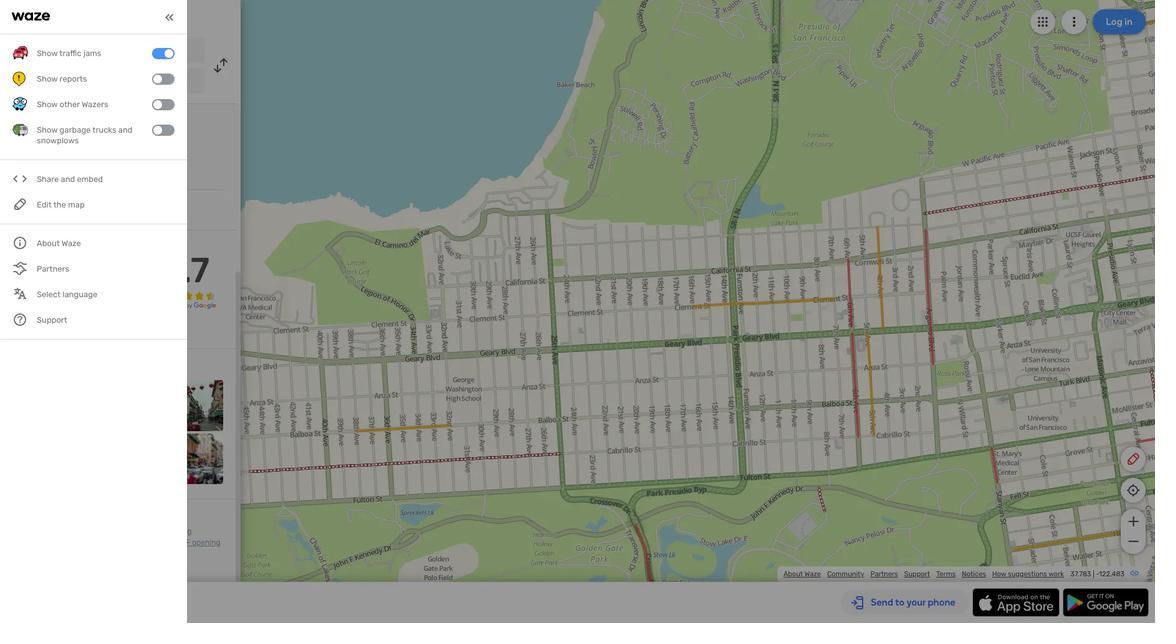 Task type: locate. For each thing, give the bounding box(es) containing it.
suggestions
[[1008, 570, 1047, 579]]

review summary
[[12, 240, 82, 251]]

chinatown san francisco, ca, usa up and
[[12, 115, 107, 142]]

1 horizontal spatial directions
[[114, 10, 166, 24]]

sf for opening
[[181, 539, 190, 547]]

san down francisco
[[94, 78, 107, 87]]

waze
[[805, 570, 821, 579]]

0 vertical spatial francisco,
[[109, 78, 145, 87]]

directions inside chinatown, sf driving directions
[[12, 539, 47, 547]]

san inside button
[[46, 46, 61, 56]]

sf
[[157, 527, 166, 536], [181, 539, 190, 547]]

chinatown, sf driving directions
[[12, 527, 192, 547]]

opening
[[192, 539, 220, 547]]

chinatown down location icon
[[12, 115, 78, 130]]

about
[[784, 570, 803, 579]]

chinatown,
[[116, 527, 155, 536], [140, 539, 180, 547]]

usa up share and embed link
[[90, 132, 107, 142]]

chinatown, down 'driving'
[[140, 539, 180, 547]]

1 vertical spatial chinatown
[[12, 115, 78, 130]]

0 horizontal spatial francisco,
[[30, 132, 72, 142]]

sf left 'driving'
[[157, 527, 166, 536]]

0 vertical spatial chinatown,
[[116, 527, 155, 536]]

5 4 3 2 1
[[12, 256, 18, 307]]

chinatown, inside chinatown, sf opening hours
[[140, 539, 180, 547]]

community link
[[827, 570, 864, 579]]

122.483
[[1099, 570, 1125, 579]]

1 horizontal spatial san
[[46, 46, 61, 56]]

francisco, down san francisco button
[[109, 78, 145, 87]]

4
[[12, 266, 18, 277]]

driving directions
[[75, 10, 166, 24]]

show reviews
[[12, 327, 68, 337]]

|
[[1093, 570, 1095, 579]]

driving
[[168, 527, 192, 536]]

4.7
[[160, 250, 210, 291]]

embed
[[77, 175, 103, 184]]

how suggestions work link
[[992, 570, 1064, 579]]

sf inside chinatown, sf driving directions
[[157, 527, 166, 536]]

1
[[12, 296, 16, 307]]

san left francisco
[[46, 46, 61, 56]]

0 horizontal spatial usa
[[90, 132, 107, 142]]

francisco
[[63, 46, 103, 56]]

directions up san francisco button
[[114, 10, 166, 24]]

1 horizontal spatial sf
[[181, 539, 190, 547]]

image 4 of chinatown, sf image
[[172, 380, 223, 431]]

usa down san francisco button
[[160, 78, 175, 87]]

notices
[[962, 570, 986, 579]]

san up 'code' image
[[12, 132, 28, 142]]

francisco,
[[109, 78, 145, 87], [30, 132, 72, 142]]

review
[[12, 240, 41, 251]]

sf down 'driving'
[[181, 539, 190, 547]]

zoom out image
[[1126, 534, 1141, 549]]

chinatown, up chinatown, sf opening hours link
[[116, 527, 155, 536]]

chinatown, sf opening hours link
[[12, 539, 220, 559]]

0 vertical spatial san
[[46, 46, 61, 56]]

terms link
[[936, 570, 956, 579]]

1 vertical spatial san
[[94, 78, 107, 87]]

chinatown san francisco, ca, usa
[[46, 77, 175, 87], [12, 115, 107, 142]]

current location image
[[12, 42, 27, 57]]

5
[[12, 256, 18, 267]]

1 vertical spatial directions
[[12, 539, 47, 547]]

chinatown
[[46, 77, 89, 87], [12, 115, 78, 130]]

francisco, up share
[[30, 132, 72, 142]]

ca,
[[146, 78, 158, 87], [74, 132, 88, 142]]

1 horizontal spatial usa
[[160, 78, 175, 87]]

0 vertical spatial ca,
[[146, 78, 158, 87]]

sf for driving
[[157, 527, 166, 536]]

share and embed
[[37, 175, 103, 184]]

3
[[12, 276, 18, 287]]

0 vertical spatial chinatown san francisco, ca, usa
[[46, 77, 175, 87]]

usa
[[160, 78, 175, 87], [90, 132, 107, 142]]

0 horizontal spatial sf
[[157, 527, 166, 536]]

directions
[[114, 10, 166, 24], [12, 539, 47, 547]]

chinatown, sf driving directions link
[[12, 527, 192, 547]]

0 horizontal spatial san
[[12, 132, 28, 142]]

share and embed link
[[12, 167, 175, 192]]

0 vertical spatial usa
[[160, 78, 175, 87]]

chinatown san francisco, ca, usa down san francisco button
[[46, 77, 175, 87]]

directions up 'hours'
[[12, 539, 47, 547]]

0 horizontal spatial directions
[[12, 539, 47, 547]]

notices link
[[962, 570, 986, 579]]

-
[[1096, 570, 1099, 579]]

ca, up embed
[[74, 132, 88, 142]]

1 vertical spatial sf
[[181, 539, 190, 547]]

about waze link
[[784, 570, 821, 579]]

americanchinatown.com link
[[37, 204, 138, 215]]

partners
[[871, 570, 898, 579]]

sf inside chinatown, sf opening hours
[[181, 539, 190, 547]]

ca, down san francisco button
[[146, 78, 158, 87]]

2
[[12, 286, 18, 297]]

code image
[[12, 172, 28, 187]]

1 vertical spatial chinatown,
[[140, 539, 180, 547]]

1 vertical spatial ca,
[[74, 132, 88, 142]]

chinatown, inside chinatown, sf driving directions
[[116, 527, 155, 536]]

0 vertical spatial sf
[[157, 527, 166, 536]]

chinatown down san francisco on the left of the page
[[46, 77, 89, 87]]

share
[[37, 175, 59, 184]]

san
[[46, 46, 61, 56], [94, 78, 107, 87], [12, 132, 28, 142]]

zoom in image
[[1126, 514, 1141, 529]]

0 horizontal spatial ca,
[[74, 132, 88, 142]]



Task type: describe. For each thing, give the bounding box(es) containing it.
summary
[[44, 240, 82, 251]]

about waze community partners support terms notices how suggestions work
[[784, 570, 1064, 579]]

1 horizontal spatial francisco,
[[109, 78, 145, 87]]

and
[[61, 175, 75, 184]]

san francisco button
[[36, 37, 204, 62]]

1 vertical spatial francisco,
[[30, 132, 72, 142]]

2 vertical spatial san
[[12, 132, 28, 142]]

support
[[904, 570, 930, 579]]

1 vertical spatial usa
[[90, 132, 107, 142]]

pencil image
[[1126, 452, 1141, 467]]

37.783 | -122.483
[[1071, 570, 1125, 579]]

support link
[[904, 570, 930, 579]]

link image
[[1130, 569, 1140, 579]]

hours
[[12, 550, 32, 559]]

show
[[12, 327, 35, 337]]

2 horizontal spatial san
[[94, 78, 107, 87]]

how
[[992, 570, 1006, 579]]

0 vertical spatial chinatown
[[46, 77, 89, 87]]

chinatown, for opening
[[140, 539, 180, 547]]

1 horizontal spatial ca,
[[146, 78, 158, 87]]

37.783
[[1071, 570, 1091, 579]]

0 vertical spatial directions
[[114, 10, 166, 24]]

image 8 of chinatown, sf image
[[172, 434, 223, 484]]

community
[[827, 570, 864, 579]]

terms
[[936, 570, 956, 579]]

chinatown, for driving
[[116, 527, 155, 536]]

reviews
[[37, 327, 68, 337]]

chinatown, sf opening hours
[[12, 539, 220, 559]]

work
[[1049, 570, 1064, 579]]

san francisco
[[46, 46, 103, 56]]

computer image
[[12, 203, 27, 218]]

partners link
[[871, 570, 898, 579]]

driving
[[75, 10, 112, 24]]

1 vertical spatial chinatown san francisco, ca, usa
[[12, 115, 107, 142]]

location image
[[12, 74, 27, 89]]

americanchinatown.com
[[37, 204, 138, 215]]



Task type: vqa. For each thing, say whether or not it's contained in the screenshot.
CA,
yes



